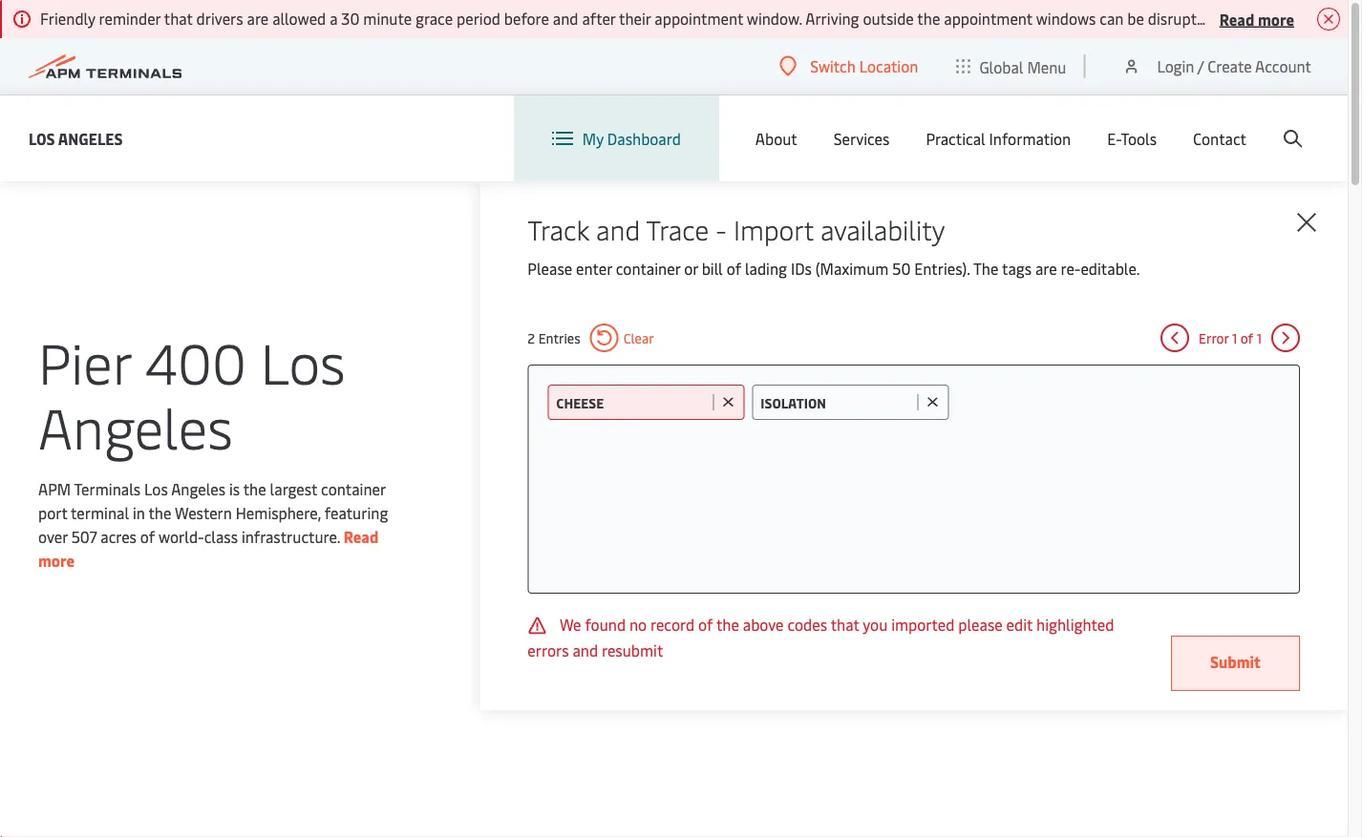 Task type: describe. For each thing, give the bounding box(es) containing it.
apm terminals los angeles is the largest container port terminal in the western hemisphere, featuring over 507 acres of world-class infrastructure.
[[38, 479, 388, 547]]

view previous error image
[[1161, 324, 1190, 353]]

about button
[[756, 96, 797, 182]]

400
[[145, 323, 246, 398]]

and inside we found no record of the above codes that you imported please edit highlighted errors and resubmit
[[573, 640, 598, 660]]

login / create account link
[[1122, 38, 1312, 95]]

bill
[[702, 258, 723, 279]]

Type or paste your IDs here text field
[[957, 385, 1280, 419]]

angeles for terminals
[[171, 479, 226, 500]]

los for apm terminals los angeles is the largest container port terminal in the western hemisphere, featuring over 507 acres of world-class infrastructure.
[[144, 479, 168, 500]]

record
[[651, 615, 695, 635]]

above
[[743, 615, 784, 635]]

pier 400 los angeles
[[38, 323, 346, 463]]

2 1 from the left
[[1257, 329, 1262, 347]]

error
[[1199, 329, 1229, 347]]

track and trace - import availability
[[528, 211, 945, 247]]

of inside we found no record of the above codes that you imported please edit highlighted errors and resubmit
[[698, 615, 713, 635]]

clear button
[[590, 324, 654, 353]]

dashboard
[[607, 128, 681, 149]]

los inside "link"
[[29, 128, 55, 149]]

e-tools button
[[1108, 96, 1157, 182]]

la secondary image
[[44, 486, 379, 773]]

close alert image
[[1317, 8, 1340, 31]]

my
[[583, 128, 604, 149]]

the for featuring
[[243, 479, 266, 500]]

error 1 of 1
[[1199, 329, 1262, 347]]

information
[[989, 128, 1071, 149]]

port
[[38, 503, 67, 524]]

acres
[[101, 527, 137, 547]]

-
[[716, 211, 727, 247]]

class
[[204, 527, 238, 547]]

los angeles link
[[29, 127, 123, 150]]

login
[[1157, 56, 1195, 76]]

resubmit
[[602, 640, 663, 660]]

highlighted
[[1037, 615, 1114, 635]]

50
[[893, 258, 911, 279]]

read for read more button
[[1220, 8, 1255, 29]]

0 vertical spatial container
[[616, 258, 680, 279]]

account
[[1255, 56, 1312, 76]]

terminals
[[74, 479, 141, 500]]

0 horizontal spatial the
[[149, 503, 171, 524]]

in
[[133, 503, 145, 524]]

we found no record of the above codes that you imported please edit highlighted errors and resubmit
[[528, 615, 1114, 660]]

no
[[630, 615, 647, 635]]

practical
[[926, 128, 986, 149]]

is
[[229, 479, 240, 500]]

trace
[[646, 211, 709, 247]]

of inside apm terminals los angeles is the largest container port terminal in the western hemisphere, featuring over 507 acres of world-class infrastructure.
[[140, 527, 155, 547]]

global menu button
[[938, 38, 1086, 95]]

editable.
[[1081, 258, 1140, 279]]

read more for read more link
[[38, 527, 379, 571]]

imported
[[892, 615, 955, 635]]

more for read more button
[[1258, 8, 1295, 29]]

angeles for 400
[[38, 388, 233, 463]]

please
[[528, 258, 572, 279]]

that
[[831, 615, 859, 635]]

1 1 from the left
[[1232, 329, 1237, 347]]

global menu
[[980, 56, 1067, 77]]

please enter container or bill of lading ids (maximum 50 entries). the tags are re-editable.
[[528, 258, 1140, 279]]

2
[[528, 329, 535, 347]]

services button
[[834, 96, 890, 182]]

read more button
[[1220, 7, 1295, 31]]

los angeles
[[29, 128, 123, 149]]



Task type: locate. For each thing, give the bounding box(es) containing it.
ids
[[791, 258, 812, 279]]

of down in
[[140, 527, 155, 547]]

login / create account
[[1157, 56, 1312, 76]]

read more down the western
[[38, 527, 379, 571]]

and
[[596, 211, 640, 247], [573, 640, 598, 660]]

e-
[[1108, 128, 1121, 149]]

the left above
[[716, 615, 739, 635]]

contact button
[[1193, 96, 1247, 182]]

entries).
[[915, 258, 970, 279]]

errors
[[528, 640, 569, 660]]

the right is
[[243, 479, 266, 500]]

e-tools
[[1108, 128, 1157, 149]]

read for read more link
[[344, 527, 379, 547]]

0 horizontal spatial read
[[344, 527, 379, 547]]

read more for read more button
[[1220, 8, 1295, 29]]

of right record
[[698, 615, 713, 635]]

1 left view next error image
[[1257, 329, 1262, 347]]

more inside button
[[1258, 8, 1295, 29]]

of right bill
[[727, 258, 741, 279]]

enter
[[576, 258, 612, 279]]

terminal
[[71, 503, 129, 524]]

0 vertical spatial more
[[1258, 8, 1295, 29]]

read more up login / create account
[[1220, 8, 1295, 29]]

1 vertical spatial container
[[321, 479, 386, 500]]

switch location
[[810, 56, 919, 76]]

or
[[684, 258, 698, 279]]

hemisphere,
[[236, 503, 321, 524]]

tools
[[1121, 128, 1157, 149]]

lading
[[745, 258, 787, 279]]

read up login / create account
[[1220, 8, 1255, 29]]

angeles inside pier 400 los angeles
[[38, 388, 233, 463]]

track
[[528, 211, 589, 247]]

submit button
[[1171, 636, 1300, 692]]

1 horizontal spatial los
[[144, 479, 168, 500]]

more for read more link
[[38, 551, 75, 571]]

you
[[863, 615, 888, 635]]

the for errors
[[716, 615, 739, 635]]

the right in
[[149, 503, 171, 524]]

create
[[1208, 56, 1252, 76]]

about
[[756, 128, 797, 149]]

2 entries
[[528, 329, 581, 347]]

largest
[[270, 479, 317, 500]]

re-
[[1061, 258, 1081, 279]]

0 horizontal spatial 1
[[1232, 329, 1237, 347]]

the
[[243, 479, 266, 500], [149, 503, 171, 524], [716, 615, 739, 635]]

read more link
[[38, 527, 379, 571]]

western
[[175, 503, 232, 524]]

2 vertical spatial los
[[144, 479, 168, 500]]

0 vertical spatial the
[[243, 479, 266, 500]]

0 horizontal spatial more
[[38, 551, 75, 571]]

of
[[727, 258, 741, 279], [1241, 329, 1254, 347], [140, 527, 155, 547], [698, 615, 713, 635]]

menu
[[1027, 56, 1067, 77]]

container up featuring
[[321, 479, 386, 500]]

2 horizontal spatial the
[[716, 615, 739, 635]]

0 vertical spatial read more
[[1220, 8, 1295, 29]]

0 vertical spatial read
[[1220, 8, 1255, 29]]

1 vertical spatial more
[[38, 551, 75, 571]]

and up enter
[[596, 211, 640, 247]]

1 vertical spatial read more
[[38, 527, 379, 571]]

the
[[973, 258, 999, 279]]

contact
[[1193, 128, 1247, 149]]

please
[[959, 615, 1003, 635]]

the inside we found no record of the above codes that you imported please edit highlighted errors and resubmit
[[716, 615, 739, 635]]

tags
[[1002, 258, 1032, 279]]

my dashboard button
[[552, 96, 681, 182]]

angeles inside apm terminals los angeles is the largest container port terminal in the western hemisphere, featuring over 507 acres of world-class infrastructure.
[[171, 479, 226, 500]]

more down over at the bottom left
[[38, 551, 75, 571]]

1 horizontal spatial 1
[[1257, 329, 1262, 347]]

container inside apm terminals los angeles is the largest container port terminal in the western hemisphere, featuring over 507 acres of world-class infrastructure.
[[321, 479, 386, 500]]

submit
[[1210, 652, 1261, 673]]

1 vertical spatial los
[[261, 323, 346, 398]]

edit
[[1007, 615, 1033, 635]]

entries
[[539, 329, 581, 347]]

507
[[71, 527, 97, 547]]

practical information button
[[926, 96, 1071, 182]]

Entered ID text field
[[761, 394, 913, 412]]

1 vertical spatial the
[[149, 503, 171, 524]]

0 vertical spatial and
[[596, 211, 640, 247]]

1 right error
[[1232, 329, 1237, 347]]

import
[[734, 211, 814, 247]]

container left or
[[616, 258, 680, 279]]

0 horizontal spatial los
[[29, 128, 55, 149]]

services
[[834, 128, 890, 149]]

view next error image
[[1272, 324, 1300, 353]]

infrastructure.
[[242, 527, 340, 547]]

2 vertical spatial the
[[716, 615, 739, 635]]

clear
[[624, 329, 654, 347]]

switch location button
[[780, 56, 919, 77]]

more up account
[[1258, 8, 1295, 29]]

read inside the read more
[[344, 527, 379, 547]]

we
[[560, 615, 581, 635]]

los inside apm terminals los angeles is the largest container port terminal in the western hemisphere, featuring over 507 acres of world-class infrastructure.
[[144, 479, 168, 500]]

featuring
[[325, 503, 388, 524]]

and down we at the left bottom of page
[[573, 640, 598, 660]]

found
[[585, 615, 626, 635]]

1
[[1232, 329, 1237, 347], [1257, 329, 1262, 347]]

codes
[[788, 615, 827, 635]]

angeles inside "link"
[[58, 128, 123, 149]]

1 horizontal spatial the
[[243, 479, 266, 500]]

over
[[38, 527, 68, 547]]

/
[[1198, 56, 1204, 76]]

1 horizontal spatial read more
[[1220, 8, 1295, 29]]

global
[[980, 56, 1024, 77]]

Entered ID text field
[[556, 394, 708, 412]]

1 vertical spatial angeles
[[38, 388, 233, 463]]

location
[[860, 56, 919, 76]]

read down featuring
[[344, 527, 379, 547]]

2 horizontal spatial los
[[261, 323, 346, 398]]

are
[[1036, 258, 1057, 279]]

1 vertical spatial and
[[573, 640, 598, 660]]

more
[[1258, 8, 1295, 29], [38, 551, 75, 571]]

0 vertical spatial angeles
[[58, 128, 123, 149]]

los inside pier 400 los angeles
[[261, 323, 346, 398]]

los for pier 400 los angeles
[[261, 323, 346, 398]]

1 horizontal spatial container
[[616, 258, 680, 279]]

0 horizontal spatial read more
[[38, 527, 379, 571]]

of right error
[[1241, 329, 1254, 347]]

(maximum
[[816, 258, 889, 279]]

read inside button
[[1220, 8, 1255, 29]]

practical information
[[926, 128, 1071, 149]]

read
[[1220, 8, 1255, 29], [344, 527, 379, 547]]

1 horizontal spatial read
[[1220, 8, 1255, 29]]

2 vertical spatial angeles
[[171, 479, 226, 500]]

0 horizontal spatial container
[[321, 479, 386, 500]]

switch
[[810, 56, 856, 76]]

pier
[[38, 323, 131, 398]]

availability
[[821, 211, 945, 247]]

1 vertical spatial read
[[344, 527, 379, 547]]

1 horizontal spatial more
[[1258, 8, 1295, 29]]

world-
[[159, 527, 204, 547]]

0 vertical spatial los
[[29, 128, 55, 149]]

my dashboard
[[583, 128, 681, 149]]



Task type: vqa. For each thing, say whether or not it's contained in the screenshot.
driver information image
no



